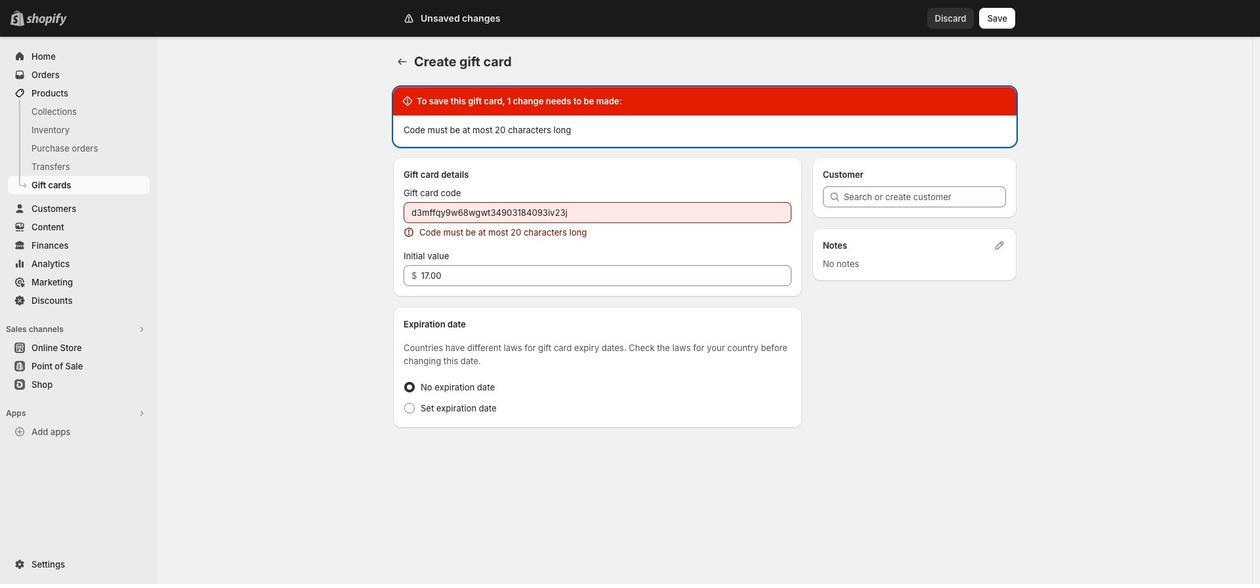 Task type: locate. For each thing, give the bounding box(es) containing it.
  text field
[[421, 265, 791, 286]]

None text field
[[404, 202, 791, 223]]

Search or create customer text field
[[844, 186, 1006, 207]]

shopify image
[[29, 13, 70, 26]]



Task type: vqa. For each thing, say whether or not it's contained in the screenshot.
the Shopify image
yes



